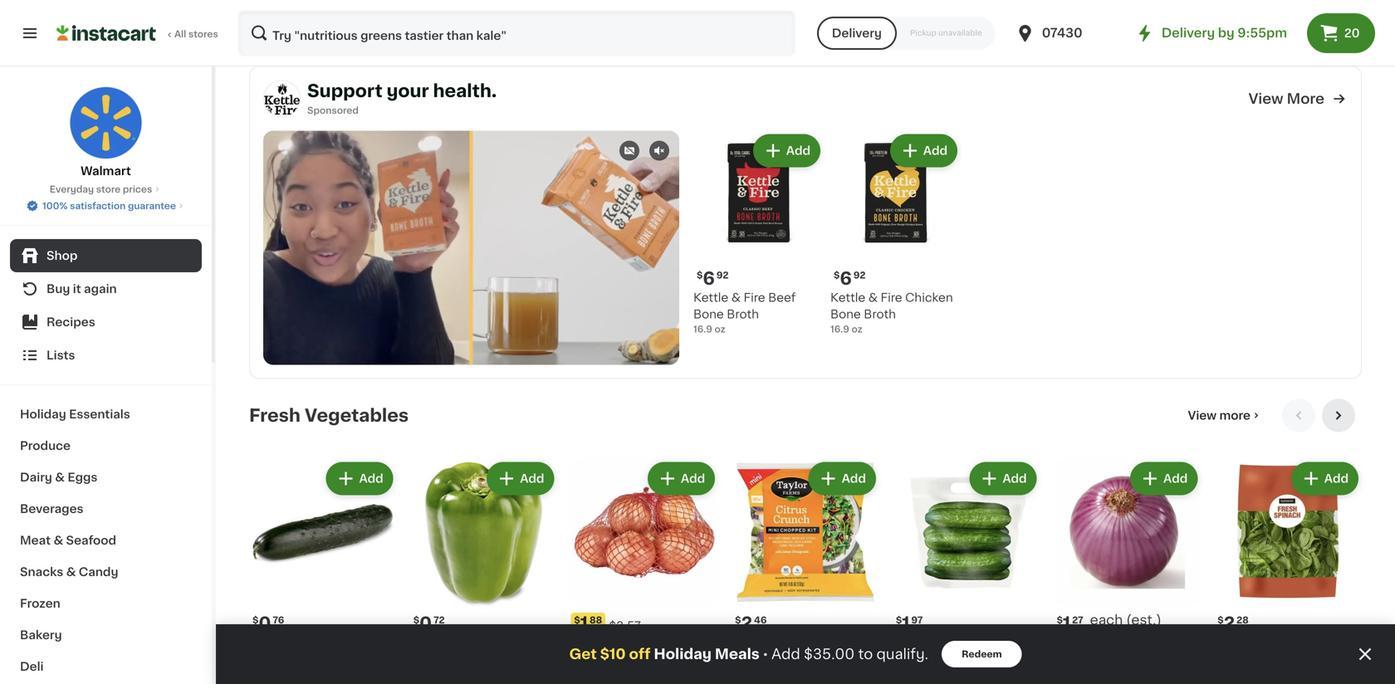 Task type: describe. For each thing, give the bounding box(es) containing it.
meals
[[715, 647, 759, 661]]

all stores link
[[56, 10, 219, 56]]

guarantee
[[128, 201, 176, 210]]

$ 2 28
[[1218, 615, 1249, 632]]

(1.26k)
[[311, 6, 343, 15]]

3 59 fl oz button from the left
[[1214, 0, 1362, 30]]

fire for chicken
[[881, 292, 902, 304]]

88
[[590, 616, 602, 625]]

$10
[[600, 647, 626, 661]]

taylor farms citrus crunch mini chopped salad kit
[[732, 637, 859, 682]]

16.9 for kettle & fire chicken bone broth
[[830, 325, 849, 334]]

1 59 from the left
[[249, 19, 261, 28]]

view more
[[1248, 92, 1324, 106]]

delivery button
[[817, 17, 897, 50]]

produce
[[20, 440, 71, 452]]

& for dairy & eggs
[[55, 472, 65, 483]]

20
[[1344, 27, 1360, 39]]

baby seedless cucumbers
[[893, 637, 979, 665]]

everyday store prices link
[[50, 183, 162, 196]]

fresh vegetables
[[249, 407, 409, 424]]

baby
[[893, 637, 923, 649]]

92 for kettle & fire chicken bone broth
[[853, 271, 866, 280]]

by
[[1218, 27, 1234, 39]]

stock
[[466, 20, 492, 29]]

snacks & candy
[[20, 566, 118, 578]]

candy
[[79, 566, 118, 578]]

more
[[1287, 92, 1324, 106]]

bakery
[[20, 629, 62, 641]]

16.9 for kettle & fire beef bone broth
[[693, 325, 712, 334]]

2 59 fl oz from the left
[[1053, 19, 1087, 28]]

view for view more
[[1248, 92, 1283, 106]]

to
[[858, 647, 873, 661]]

6 for kettle & fire chicken bone broth
[[840, 270, 852, 287]]

broth for chicken
[[864, 309, 896, 320]]

96 fl oz
[[571, 3, 605, 13]]

stores
[[188, 29, 218, 39]]

1 59 fl oz button from the left
[[893, 0, 1040, 30]]

$1.27 each (estimated) element
[[1053, 613, 1201, 635]]

frozen link
[[10, 588, 202, 619]]

2 59 fl oz button from the left
[[1053, 0, 1201, 30]]

holiday essentials link
[[10, 399, 202, 430]]

frozen
[[20, 598, 60, 609]]

20 button
[[1307, 13, 1375, 53]]

your
[[387, 82, 429, 100]]

1 59 fl oz from the left
[[249, 19, 283, 28]]

chicken
[[905, 292, 953, 304]]

mini
[[777, 654, 802, 665]]

$ inside $ 2 46
[[735, 616, 741, 625]]

nsored
[[326, 106, 359, 115]]

9:55pm
[[1237, 27, 1287, 39]]

$1.88 original price: $2.57 element
[[571, 613, 718, 635]]

$ up kettle & fire chicken bone broth 16.9 oz
[[834, 271, 840, 280]]

yellow onion bag
[[571, 654, 672, 665]]

dairy & eggs
[[20, 472, 98, 483]]

it
[[73, 283, 81, 295]]

shop link
[[10, 239, 202, 272]]

97
[[911, 616, 923, 625]]

buy it again link
[[10, 272, 202, 306]]

walmart logo image
[[69, 86, 142, 159]]

snacks
[[20, 566, 63, 578]]

rollback
[[576, 639, 617, 648]]

kettle & fire broth image
[[263, 80, 301, 118]]

$35.00
[[804, 647, 855, 661]]

4 59 fl oz from the left
[[1214, 19, 1248, 28]]

52
[[410, 3, 422, 13]]

$ inside $ 1 88
[[574, 616, 580, 625]]

1 for $ 1 88
[[580, 615, 588, 632]]

instacart logo image
[[56, 23, 156, 43]]

07430
[[1042, 27, 1083, 39]]

bone for kettle & fire beef bone broth
[[693, 309, 724, 320]]

salad
[[732, 670, 764, 682]]

76
[[273, 616, 284, 625]]

yellow
[[571, 654, 608, 665]]

holiday essentials
[[20, 409, 130, 420]]

in
[[455, 20, 464, 29]]

holiday inside treatment tracker modal dialog
[[654, 647, 712, 661]]

eggs
[[68, 472, 98, 483]]

get
[[569, 647, 597, 661]]

3 59 fl oz from the left
[[893, 19, 926, 28]]

& for snacks & candy
[[66, 566, 76, 578]]

buy it again
[[47, 283, 117, 295]]

52 fl oz
[[410, 3, 443, 13]]

4 59 from the left
[[1214, 19, 1226, 28]]

$ inside $ 1 27 each (est.)
[[1057, 616, 1063, 625]]

$ 1 27 each (est.)
[[1057, 614, 1161, 632]]

07430 button
[[1015, 10, 1115, 56]]

spo
[[307, 106, 326, 115]]

& for kettle & fire chicken bone broth 16.9 oz
[[868, 292, 878, 304]]

fresh
[[249, 407, 301, 424]]

vegetables
[[305, 407, 409, 424]]

farms
[[770, 637, 805, 649]]

delivery for delivery
[[832, 27, 882, 39]]

92 for kettle & fire beef bone broth
[[716, 271, 729, 280]]

fire for beef
[[744, 292, 765, 304]]

each
[[1090, 614, 1123, 627]]

meat & seafood
[[20, 535, 116, 546]]

& for kettle & fire beef bone broth 16.9 oz
[[731, 292, 741, 304]]

Search field
[[239, 12, 794, 55]]

(est.)
[[1126, 614, 1161, 627]]

$ 1 97
[[896, 615, 923, 632]]

28
[[1237, 616, 1249, 625]]

walmart
[[81, 165, 131, 177]]

seedless
[[926, 637, 979, 649]]

health.
[[433, 82, 497, 100]]

qualify.
[[876, 647, 928, 661]]

0 for $ 0 72
[[419, 615, 432, 632]]



Task type: locate. For each thing, give the bounding box(es) containing it.
0 horizontal spatial 6
[[703, 270, 715, 287]]

1 horizontal spatial bone
[[830, 309, 861, 320]]

$ left "27"
[[1057, 616, 1063, 625]]

& for meat & seafood
[[54, 535, 63, 546]]

walmart link
[[69, 86, 142, 179]]

kettle inside "kettle & fire beef bone broth 16.9 oz"
[[693, 292, 728, 304]]

dairy
[[20, 472, 52, 483]]

$ 2 46
[[735, 615, 767, 632]]

1 for $ 1 27 each (est.)
[[1063, 615, 1070, 632]]

1 vertical spatial holiday
[[654, 647, 712, 661]]

citrus
[[808, 637, 844, 649]]

2 kettle from the left
[[830, 292, 865, 304]]

1 horizontal spatial fire
[[881, 292, 902, 304]]

3 59 from the left
[[893, 19, 905, 28]]

0 for $ 0 76
[[259, 615, 271, 632]]

0 horizontal spatial holiday
[[20, 409, 66, 420]]

chopped
[[805, 654, 859, 665]]

& left eggs
[[55, 472, 65, 483]]

2 left 28
[[1224, 615, 1235, 632]]

2 horizontal spatial 59 fl oz button
[[1214, 0, 1362, 30]]

1 fire from the left
[[744, 292, 765, 304]]

service type group
[[817, 17, 995, 50]]

2 2 from the left
[[1224, 615, 1235, 632]]

view left more
[[1248, 92, 1283, 106]]

kettle for kettle & fire chicken bone broth
[[830, 292, 865, 304]]

59 fl oz button
[[893, 0, 1040, 30], [1053, 0, 1201, 30], [1214, 0, 1362, 30]]

view inside popup button
[[1188, 410, 1217, 421]]

0 horizontal spatial 16.9
[[693, 325, 712, 334]]

off
[[629, 647, 651, 661]]

holiday
[[20, 409, 66, 420], [654, 647, 712, 661]]

1 0 from the left
[[259, 615, 271, 632]]

& inside meat & seafood link
[[54, 535, 63, 546]]

1 $ 6 92 from the left
[[697, 270, 729, 287]]

deli link
[[10, 651, 202, 683]]

treatment tracker modal dialog
[[216, 624, 1395, 684]]

1 horizontal spatial kettle
[[830, 292, 865, 304]]

support
[[307, 82, 383, 100]]

59 fl oz
[[249, 19, 283, 28], [1053, 19, 1087, 28], [893, 19, 926, 28], [1214, 19, 1248, 28]]

cucumbers
[[893, 654, 961, 665]]

& left chicken
[[868, 292, 878, 304]]

0 horizontal spatial bone
[[693, 309, 724, 320]]

2 59 from the left
[[1053, 19, 1066, 28]]

view left more in the right bottom of the page
[[1188, 410, 1217, 421]]

kettle right "beef"
[[830, 292, 865, 304]]

1 kettle from the left
[[693, 292, 728, 304]]

$ 0 72
[[413, 615, 445, 632]]

oz inside "kettle & fire beef bone broth 16.9 oz"
[[715, 325, 725, 334]]

delivery for delivery by 9:55pm
[[1161, 27, 1215, 39]]

$ up "kettle & fire beef bone broth 16.9 oz" on the top of page
[[697, 271, 703, 280]]

prices
[[123, 185, 152, 194]]

seafood
[[66, 535, 116, 546]]

fire left chicken
[[881, 292, 902, 304]]

16.9 inside kettle & fire chicken bone broth 16.9 oz
[[830, 325, 849, 334]]

$ 6 92 for kettle & fire beef bone broth
[[697, 270, 729, 287]]

delivery by 9:55pm link
[[1135, 23, 1287, 43]]

$ 6 92 up kettle & fire chicken bone broth 16.9 oz
[[834, 270, 866, 287]]

6 up kettle & fire chicken bone broth 16.9 oz
[[840, 270, 852, 287]]

add button
[[755, 136, 819, 166], [892, 136, 956, 166], [328, 464, 392, 494], [488, 464, 553, 494], [649, 464, 713, 494], [810, 464, 874, 494], [971, 464, 1035, 494], [1132, 464, 1196, 494], [1293, 464, 1357, 494]]

fire inside kettle & fire chicken bone broth 16.9 oz
[[881, 292, 902, 304]]

$ inside $ 2 28
[[1218, 616, 1224, 625]]

2 1 from the left
[[580, 615, 588, 632]]

fire left "beef"
[[744, 292, 765, 304]]

1 left "27"
[[1063, 615, 1070, 632]]

0 left the 72
[[419, 615, 432, 632]]

3 1 from the left
[[902, 615, 910, 632]]

1 horizontal spatial delivery
[[1161, 27, 1215, 39]]

1 horizontal spatial 59 fl oz button
[[1053, 0, 1201, 30]]

$ inside $ 0 76
[[252, 616, 259, 625]]

$ left 46 on the right
[[735, 616, 741, 625]]

$ 1 88
[[574, 615, 602, 632]]

redeem button
[[942, 641, 1022, 668]]

1 horizontal spatial 6
[[840, 270, 852, 287]]

0 horizontal spatial kettle
[[693, 292, 728, 304]]

2 16.9 from the left
[[830, 325, 849, 334]]

96 fl oz button
[[571, 0, 718, 35]]

broth
[[727, 309, 759, 320], [864, 309, 896, 320]]

lists
[[47, 350, 75, 361]]

96
[[571, 3, 583, 13]]

16.9
[[693, 325, 712, 334], [830, 325, 849, 334]]

taylor
[[732, 637, 767, 649]]

recipes
[[47, 316, 95, 328]]

produce link
[[10, 430, 202, 462]]

1 left 97
[[902, 615, 910, 632]]

0 horizontal spatial 92
[[716, 271, 729, 280]]

100%
[[42, 201, 68, 210]]

crunch
[[732, 654, 774, 665]]

0 horizontal spatial 2
[[741, 615, 752, 632]]

0 horizontal spatial broth
[[727, 309, 759, 320]]

1 horizontal spatial 1
[[902, 615, 910, 632]]

fl inside 96 fl oz button
[[585, 3, 592, 13]]

2 0 from the left
[[419, 615, 432, 632]]

recipes link
[[10, 306, 202, 339]]

0 horizontal spatial fire
[[744, 292, 765, 304]]

1 horizontal spatial holiday
[[654, 647, 712, 661]]

broth inside "kettle & fire beef bone broth 16.9 oz"
[[727, 309, 759, 320]]

holiday up produce
[[20, 409, 66, 420]]

add inside treatment tracker modal dialog
[[771, 647, 800, 661]]

get $10 off holiday meals • add $35.00 to qualify.
[[569, 647, 928, 661]]

27
[[1072, 616, 1083, 625]]

$ left 76
[[252, 616, 259, 625]]

$2.57
[[609, 620, 641, 632]]

None search field
[[237, 10, 795, 56]]

redeem
[[962, 650, 1002, 659]]

1 left 88
[[580, 615, 588, 632]]

delivery inside button
[[832, 27, 882, 39]]

onion
[[611, 654, 646, 665]]

1 inside $ 1 27 each (est.)
[[1063, 615, 1070, 632]]

92 up "kettle & fire beef bone broth 16.9 oz" on the top of page
[[716, 271, 729, 280]]

many
[[427, 20, 453, 29]]

1 horizontal spatial 2
[[1224, 615, 1235, 632]]

everyday
[[50, 185, 94, 194]]

buy
[[47, 283, 70, 295]]

item carousel region
[[249, 399, 1362, 684]]

bone inside "kettle & fire beef bone broth 16.9 oz"
[[693, 309, 724, 320]]

& inside 'snacks & candy' link
[[66, 566, 76, 578]]

beef
[[768, 292, 796, 304]]

holiday right off
[[654, 647, 712, 661]]

2 $ 6 92 from the left
[[834, 270, 866, 287]]

46
[[754, 616, 767, 625]]

1 92 from the left
[[716, 271, 729, 280]]

kettle & fire chicken bone broth 16.9 oz
[[830, 292, 953, 334]]

bakery link
[[10, 619, 202, 651]]

1 for $ 1 97
[[902, 615, 910, 632]]

1 horizontal spatial $ 6 92
[[834, 270, 866, 287]]

0 horizontal spatial delivery
[[832, 27, 882, 39]]

0 horizontal spatial 59 fl oz button
[[893, 0, 1040, 30]]

bone for kettle & fire chicken bone broth
[[830, 309, 861, 320]]

product group
[[732, 0, 879, 46], [693, 131, 824, 336], [830, 131, 961, 336], [249, 459, 397, 671], [410, 459, 558, 684], [571, 459, 718, 684], [732, 459, 879, 684], [893, 459, 1040, 684], [1053, 459, 1201, 684], [1214, 459, 1362, 684]]

$ inside $ 1 97
[[896, 616, 902, 625]]

beverages
[[20, 503, 84, 515]]

1 broth from the left
[[727, 309, 759, 320]]

2 92 from the left
[[853, 271, 866, 280]]

fl
[[424, 3, 430, 13], [585, 3, 592, 13], [264, 19, 270, 28], [1068, 19, 1074, 28], [907, 19, 913, 28], [1229, 19, 1235, 28]]

broth inside kettle & fire chicken bone broth 16.9 oz
[[864, 309, 896, 320]]

more
[[1219, 410, 1251, 421]]

oz inside 96 fl oz button
[[594, 3, 605, 13]]

0 horizontal spatial 1
[[580, 615, 588, 632]]

$ left the 72
[[413, 616, 419, 625]]

& inside kettle & fire chicken bone broth 16.9 oz
[[868, 292, 878, 304]]

& left candy
[[66, 566, 76, 578]]

6 up "kettle & fire beef bone broth 16.9 oz" on the top of page
[[703, 270, 715, 287]]

kit
[[767, 670, 783, 682]]

0 vertical spatial view
[[1248, 92, 1283, 106]]

everyday store prices
[[50, 185, 152, 194]]

bag
[[649, 654, 672, 665]]

1 vertical spatial view
[[1188, 410, 1217, 421]]

59
[[249, 19, 261, 28], [1053, 19, 1066, 28], [893, 19, 905, 28], [1214, 19, 1226, 28]]

beverages link
[[10, 493, 202, 525]]

2 bone from the left
[[830, 309, 861, 320]]

& left "beef"
[[731, 292, 741, 304]]

& inside dairy & eggs link
[[55, 472, 65, 483]]

$ left 88
[[574, 616, 580, 625]]

0 left 76
[[259, 615, 271, 632]]

shop
[[47, 250, 78, 262]]

92 up kettle & fire chicken bone broth 16.9 oz
[[853, 271, 866, 280]]

1 6 from the left
[[703, 270, 715, 287]]

oz inside kettle & fire chicken bone broth 16.9 oz
[[852, 325, 862, 334]]

view more button
[[1181, 399, 1269, 432]]

& right 'meat'
[[54, 535, 63, 546]]

2 for $ 2 46
[[741, 615, 752, 632]]

2 fire from the left
[[881, 292, 902, 304]]

& inside "kettle & fire beef bone broth 16.9 oz"
[[731, 292, 741, 304]]

0 horizontal spatial 0
[[259, 615, 271, 632]]

★★★★★
[[249, 3, 307, 15], [249, 3, 307, 15]]

1 bone from the left
[[693, 309, 724, 320]]

1 horizontal spatial 16.9
[[830, 325, 849, 334]]

$ left 97
[[896, 616, 902, 625]]

0 horizontal spatial view
[[1188, 410, 1217, 421]]

2 broth from the left
[[864, 309, 896, 320]]

0 horizontal spatial $ 6 92
[[697, 270, 729, 287]]

broth for beef
[[727, 309, 759, 320]]

delivery by 9:55pm
[[1161, 27, 1287, 39]]

0 vertical spatial holiday
[[20, 409, 66, 420]]

1 horizontal spatial 92
[[853, 271, 866, 280]]

1 16.9 from the left
[[693, 325, 712, 334]]

6 for kettle & fire beef bone broth
[[703, 270, 715, 287]]

add
[[786, 145, 810, 157], [923, 145, 947, 157], [359, 473, 383, 484], [520, 473, 544, 484], [681, 473, 705, 484], [842, 473, 866, 484], [1003, 473, 1027, 484], [1163, 473, 1188, 484], [1324, 473, 1349, 484], [771, 647, 800, 661]]

1 horizontal spatial broth
[[864, 309, 896, 320]]

all stores
[[174, 29, 218, 39]]

bone inside kettle & fire chicken bone broth 16.9 oz
[[830, 309, 861, 320]]

satisfaction
[[70, 201, 126, 210]]

kettle left "beef"
[[693, 292, 728, 304]]

$ left 28
[[1218, 616, 1224, 625]]

1 horizontal spatial view
[[1248, 92, 1283, 106]]

1 horizontal spatial 0
[[419, 615, 432, 632]]

2 for $ 2 28
[[1224, 615, 1235, 632]]

$ 6 92 up "kettle & fire beef bone broth 16.9 oz" on the top of page
[[697, 270, 729, 287]]

dairy & eggs link
[[10, 462, 202, 493]]

all
[[174, 29, 186, 39]]

•
[[763, 648, 768, 661]]

fire inside "kettle & fire beef bone broth 16.9 oz"
[[744, 292, 765, 304]]

1 1 from the left
[[1063, 615, 1070, 632]]

1 2 from the left
[[741, 615, 752, 632]]

2 horizontal spatial 1
[[1063, 615, 1070, 632]]

16.9 inside "kettle & fire beef bone broth 16.9 oz"
[[693, 325, 712, 334]]

kettle for kettle & fire beef bone broth
[[693, 292, 728, 304]]

$ 6 92 for kettle & fire chicken bone broth
[[834, 270, 866, 287]]

2 6 from the left
[[840, 270, 852, 287]]

support your health. spo nsored
[[307, 82, 497, 115]]

2 left 46 on the right
[[741, 615, 752, 632]]

bone
[[693, 309, 724, 320], [830, 309, 861, 320]]

6
[[703, 270, 715, 287], [840, 270, 852, 287]]

$ inside $ 0 72
[[413, 616, 419, 625]]

kettle inside kettle & fire chicken bone broth 16.9 oz
[[830, 292, 865, 304]]

view for view more
[[1188, 410, 1217, 421]]



Task type: vqa. For each thing, say whether or not it's contained in the screenshot.
THE BUY 1, GET $5 OFF
no



